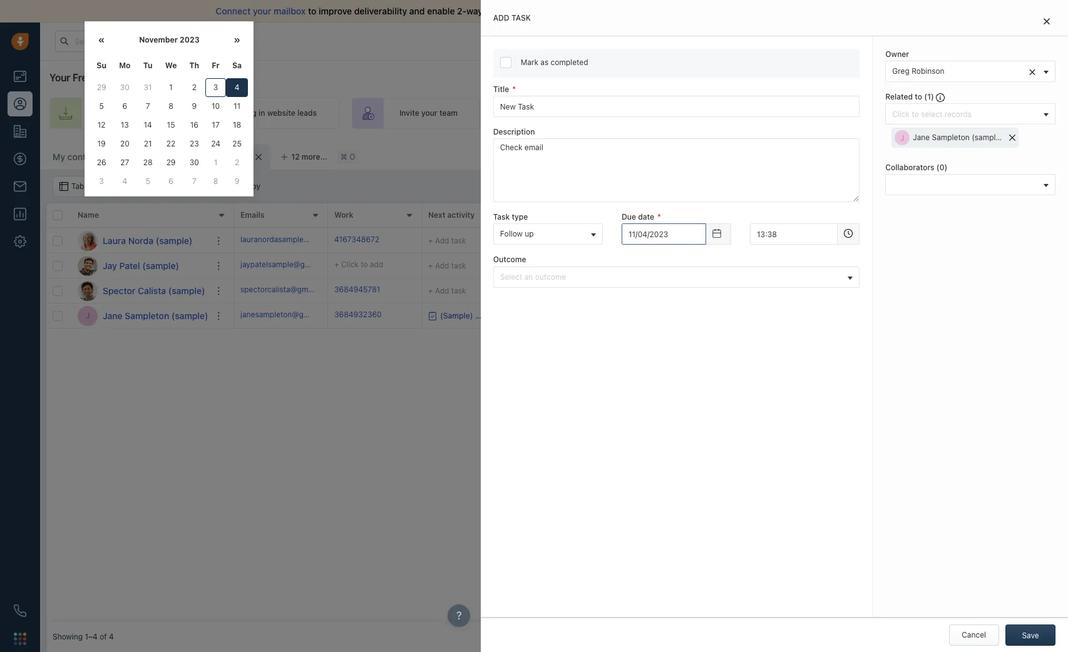 Task type: describe. For each thing, give the bounding box(es) containing it.
(sample) for laura norda (sample) link
[[156, 235, 193, 246]]

Title text field
[[494, 96, 860, 117]]

select
[[500, 272, 523, 282]]

spectorcalista@gmail.com
[[241, 285, 334, 294]]

bring in website leads link
[[190, 98, 340, 129]]

to inside × tab panel
[[916, 92, 923, 102]]

close image
[[1044, 18, 1051, 25]]

import for import contacts link
[[97, 109, 121, 118]]

outcome
[[535, 272, 566, 282]]

Start typing the details about the task… text field
[[494, 139, 860, 203]]

1 vertical spatial (
[[937, 163, 940, 172]]

more...
[[302, 152, 328, 162]]

deliverability
[[354, 6, 407, 16]]

import contacts group
[[887, 145, 989, 166]]

press space to select this row. row containing 18
[[234, 254, 1063, 279]]

up for set
[[893, 109, 902, 118]]

+ add task for 37
[[429, 236, 466, 245]]

10
[[212, 101, 220, 111]]

contacts inside "button"
[[930, 150, 961, 160]]

import contacts button
[[887, 145, 968, 166]]

3684932360 link
[[335, 309, 382, 323]]

task for 37
[[452, 236, 466, 245]]

click for 54
[[623, 286, 641, 296]]

28
[[143, 158, 153, 167]]

press space to select this row. row containing jay patel (sample)
[[46, 254, 234, 279]]

1 horizontal spatial 30
[[190, 158, 199, 167]]

patel
[[119, 260, 140, 271]]

robinson for 54
[[745, 286, 778, 296]]

jane inside × tab panel
[[914, 133, 930, 142]]

1 vertical spatial of
[[100, 633, 107, 642]]

phone element
[[8, 599, 33, 624]]

task
[[494, 213, 510, 222]]

in
[[259, 109, 265, 118]]

1 sales from the left
[[740, 109, 759, 118]]

your freshsales setup guide
[[49, 72, 178, 83]]

emails
[[241, 211, 265, 220]]

1 link
[[1002, 29, 1022, 51]]

click for 18
[[623, 261, 641, 271]]

way
[[467, 6, 483, 16]]

container_wx8msf4aqz5i3rn1 image for 54
[[714, 287, 722, 295]]

by
[[252, 182, 261, 191]]

explore
[[832, 36, 859, 45]]

37
[[523, 235, 534, 246]]

showing
[[53, 633, 83, 642]]

save button
[[1006, 625, 1056, 647]]

previous month image
[[98, 36, 105, 45]]

add task
[[494, 13, 531, 23]]

0 horizontal spatial 3
[[99, 177, 104, 186]]

1 vertical spatial 4
[[122, 177, 127, 186]]

row group containing laura norda (sample)
[[46, 229, 234, 329]]

contacts up 14 on the top
[[123, 109, 155, 118]]

1 horizontal spatial 5
[[146, 177, 150, 186]]

contacts inside 'link'
[[198, 151, 235, 162]]

spectorcalista@gmail.com link
[[241, 284, 334, 298]]

0
[[940, 163, 945, 172]]

container_wx8msf4aqz5i3rn1 image
[[429, 312, 437, 320]]

24
[[211, 139, 220, 148]]

add inside × tab panel
[[494, 13, 510, 23]]

and
[[410, 6, 425, 16]]

25
[[233, 139, 242, 148]]

sa
[[232, 61, 242, 70]]

jaypatelsample@gmail.com + click to add
[[241, 260, 384, 269]]

filter by
[[231, 182, 261, 191]]

mark
[[521, 58, 539, 67]]

21
[[144, 139, 152, 148]]

next
[[429, 211, 446, 220]]

press space to select this row. row containing 54
[[234, 279, 1063, 304]]

work
[[335, 211, 354, 220]]

spector
[[103, 285, 136, 296]]

your inside route leads to your team link
[[595, 109, 611, 118]]

1 horizontal spatial 9
[[235, 177, 240, 186]]

your left "mailbox" at the top of page
[[253, 6, 272, 16]]

create sales sequence link
[[666, 98, 819, 129]]

pipeline
[[943, 109, 972, 118]]

add contact button
[[995, 145, 1063, 166]]

0 vertical spatial 2
[[192, 83, 197, 92]]

calista
[[138, 285, 166, 296]]

0 vertical spatial 3
[[213, 83, 218, 92]]

add inside "add" link
[[1054, 109, 1069, 118]]

follow up
[[500, 230, 534, 239]]

greg inside × tab panel
[[893, 66, 910, 76]]

12 more... button
[[274, 148, 334, 166]]

we
[[165, 61, 177, 70]]

1 horizontal spatial 6
[[169, 177, 173, 186]]

lauranordasample@gmail.com link
[[241, 234, 347, 248]]

up for follow
[[525, 230, 534, 239]]

18 inside row group
[[523, 260, 534, 271]]

connect your mailbox to improve deliverability and enable 2-way sync of email conversations.
[[216, 6, 603, 16]]

laura norda (sample) link
[[103, 235, 193, 247]]

1 vertical spatial 7
[[192, 177, 197, 186]]

0 horizontal spatial 9
[[192, 101, 197, 111]]

sync
[[485, 6, 505, 16]]

all contacts link
[[186, 150, 235, 163]]

customize table button
[[794, 145, 881, 166]]

due date
[[622, 213, 655, 222]]

laura norda (sample)
[[103, 235, 193, 246]]

12 for 12 more...
[[292, 152, 300, 162]]

title
[[494, 85, 510, 94]]

jaypatelsample@gmail.com
[[241, 260, 337, 269]]

bulk
[[157, 182, 173, 191]]

none text field inside × tab panel
[[751, 224, 838, 245]]

set up your sales pipeline
[[879, 109, 972, 118]]

phone image
[[14, 605, 26, 618]]

+ click to add for 18
[[617, 261, 666, 271]]

press space to select this row. row containing jane sampleton (sample)
[[46, 304, 234, 329]]

jane inside row group
[[103, 310, 123, 321]]

grid containing 37
[[46, 202, 1063, 623]]

11
[[234, 101, 241, 111]]

1 vertical spatial )
[[945, 163, 948, 172]]

j inside row group
[[86, 311, 90, 321]]

team inside the invite your team link
[[440, 109, 458, 118]]

(sample) for jay patel (sample) link
[[142, 260, 179, 271]]

j image
[[78, 256, 98, 276]]

freshsales
[[73, 72, 122, 83]]

outcome
[[494, 255, 527, 265]]

invite
[[400, 109, 420, 118]]

create
[[714, 109, 738, 118]]

16
[[190, 120, 199, 130]]

freshworks switcher image
[[14, 633, 26, 646]]

owner
[[886, 49, 910, 59]]

follow
[[500, 230, 523, 239]]

janesampleton@gmail.com
[[241, 310, 335, 319]]

o
[[350, 153, 356, 162]]

1–4
[[85, 633, 98, 642]]

your
[[49, 72, 70, 83]]

as
[[541, 58, 549, 67]]

conversations.
[[542, 6, 603, 16]]

route
[[541, 109, 562, 118]]

1 inside × tab panel
[[928, 92, 932, 102]]

type
[[512, 213, 528, 222]]

actions
[[175, 182, 201, 191]]

janesampleton@gmail.com link
[[241, 309, 335, 323]]

th
[[190, 61, 199, 70]]

(sample) for spector calista (sample) link
[[168, 285, 205, 296]]

select an outcome button
[[494, 267, 860, 288]]

(sample) inside × tab panel
[[972, 133, 1004, 142]]

container_wx8msf4aqz5i3rn1 image for 37
[[714, 237, 722, 245]]

my contacts
[[53, 152, 104, 162]]

jane sampleton (sample) inside row group
[[103, 310, 208, 321]]

press space to select this row. row containing janesampleton@gmail.com
[[234, 304, 1063, 329]]

17
[[212, 120, 220, 130]]

greg robinson for 37
[[726, 236, 778, 246]]

press space to select this row. row containing 37
[[234, 229, 1063, 254]]

import contacts link
[[49, 98, 177, 129]]

november
[[139, 35, 178, 44]]

press space to select this row. row containing laura norda (sample)
[[46, 229, 234, 254]]



Task type: vqa. For each thing, say whether or not it's contained in the screenshot.
Leads
yes



Task type: locate. For each thing, give the bounding box(es) containing it.
-- text field
[[622, 224, 707, 245]]

2 all contacts button from the left
[[186, 145, 271, 169]]

0 horizontal spatial 5
[[99, 101, 104, 111]]

1 vertical spatial up
[[525, 230, 534, 239]]

1 horizontal spatial 8
[[213, 177, 218, 186]]

1 vertical spatial + click to add
[[617, 261, 666, 271]]

0 vertical spatial + click to add
[[617, 236, 666, 246]]

( right collaborators
[[937, 163, 940, 172]]

29 down su
[[97, 83, 106, 92]]

website
[[267, 109, 296, 118]]

up right the follow
[[525, 230, 534, 239]]

1 horizontal spatial 18
[[523, 260, 534, 271]]

contacts
[[123, 109, 155, 118], [930, 150, 961, 160], [198, 151, 235, 162], [67, 152, 104, 162], [137, 152, 173, 162]]

0 vertical spatial sampleton
[[933, 133, 970, 142]]

1 row group from the left
[[46, 229, 234, 329]]

my contacts button down 19
[[53, 152, 104, 162]]

2 team from the left
[[613, 109, 631, 118]]

(sample) down spector calista (sample) link
[[172, 310, 208, 321]]

leads right route
[[564, 109, 583, 118]]

8 up '15'
[[169, 101, 173, 111]]

2 + add task from the top
[[429, 261, 466, 270]]

select an outcome
[[500, 272, 566, 282]]

0 vertical spatial + add task
[[429, 236, 466, 245]]

press space to select this row. row containing spector calista (sample)
[[46, 279, 234, 304]]

1 horizontal spatial j
[[901, 133, 905, 143]]

import up collaborators ( 0 )
[[904, 150, 928, 160]]

1 horizontal spatial up
[[893, 109, 902, 118]]

all contacts button
[[179, 145, 271, 170], [186, 145, 271, 169]]

robinson for 37
[[745, 236, 778, 246]]

8
[[169, 101, 173, 111], [213, 177, 218, 186]]

29 down 22
[[166, 158, 176, 167]]

add for 54
[[652, 286, 666, 296]]

sales right create
[[740, 109, 759, 118]]

4 down "27" at the top left of page
[[122, 177, 127, 186]]

import contacts
[[97, 109, 155, 118], [904, 150, 961, 160]]

5 left bulk
[[146, 177, 150, 186]]

× tab panel
[[481, 0, 1069, 653]]

bring
[[238, 109, 257, 118]]

12
[[98, 120, 106, 130], [292, 152, 300, 162]]

next activity
[[429, 211, 475, 220]]

an
[[525, 272, 533, 282]]

your down related to ( 1 )
[[904, 109, 920, 118]]

contacts down 19
[[67, 152, 104, 162]]

robinson inside × tab panel
[[912, 66, 945, 76]]

3 up 10
[[213, 83, 218, 92]]

greg for 18
[[726, 261, 743, 271]]

0 horizontal spatial leads
[[298, 109, 317, 118]]

4167348672
[[335, 235, 380, 244]]

email
[[518, 6, 540, 16]]

0 vertical spatial jane
[[914, 133, 930, 142]]

⌘
[[341, 153, 348, 162]]

container_wx8msf4aqz5i3rn1 image inside bulk actions 'button'
[[145, 182, 154, 191]]

contacts inside button
[[67, 152, 104, 162]]

add for 37
[[652, 236, 666, 246]]

3684932360
[[335, 310, 382, 319]]

7 down "all"
[[192, 177, 197, 186]]

(sample) up spector calista (sample)
[[142, 260, 179, 271]]

⌘ o
[[341, 153, 356, 162]]

14
[[144, 120, 152, 130]]

0 horizontal spatial j
[[86, 311, 90, 321]]

3684945781
[[335, 285, 380, 294]]

4 up 11
[[235, 83, 240, 92]]

1 + click to add from the top
[[617, 236, 666, 246]]

due
[[622, 213, 636, 222]]

explore plans
[[832, 36, 881, 45]]

1 horizontal spatial 7
[[192, 177, 197, 186]]

0 vertical spatial import
[[97, 109, 121, 118]]

+ click to add for 54
[[617, 286, 666, 296]]

0 horizontal spatial (
[[925, 92, 928, 102]]

9 left by at the top left of page
[[235, 177, 240, 186]]

2 down "th"
[[192, 83, 197, 92]]

+
[[429, 236, 433, 245], [617, 236, 621, 246], [335, 260, 339, 269], [429, 261, 433, 270], [617, 261, 621, 271], [429, 286, 433, 295], [617, 286, 621, 296]]

1 horizontal spatial team
[[613, 109, 631, 118]]

jane sampleton (sample) down click to select records search box
[[914, 133, 1004, 142]]

1 horizontal spatial jane sampleton (sample)
[[914, 133, 1004, 142]]

) right collaborators
[[945, 163, 948, 172]]

1 vertical spatial 30
[[190, 158, 199, 167]]

7 down 31
[[146, 101, 150, 111]]

9
[[192, 101, 197, 111], [235, 177, 240, 186]]

12 inside button
[[292, 152, 300, 162]]

task
[[512, 13, 531, 23], [452, 236, 466, 245], [452, 261, 466, 270], [452, 286, 466, 295]]

bulk actions
[[157, 182, 201, 191]]

2 row group from the left
[[234, 229, 1063, 329]]

leads right 'website' at left
[[298, 109, 317, 118]]

activity
[[448, 211, 475, 220]]

0 vertical spatial jane sampleton (sample)
[[914, 133, 1004, 142]]

l image
[[78, 231, 98, 251]]

jaypatelsample@gmail.com link
[[241, 259, 337, 273]]

fr
[[212, 61, 220, 70]]

1 vertical spatial 12
[[292, 152, 300, 162]]

0 horizontal spatial import contacts
[[97, 109, 155, 118]]

+ add task for 54
[[429, 286, 466, 295]]

18
[[233, 120, 241, 130], [523, 260, 534, 271]]

import contacts for the import contacts "button"
[[904, 150, 961, 160]]

import contacts inside "button"
[[904, 150, 961, 160]]

grid
[[46, 202, 1063, 623]]

1 horizontal spatial )
[[945, 163, 948, 172]]

1 vertical spatial j
[[86, 311, 90, 321]]

sequence
[[761, 109, 796, 118]]

(sample) right norda
[[156, 235, 193, 246]]

0 vertical spatial import contacts
[[97, 109, 155, 118]]

1 horizontal spatial sales
[[922, 109, 941, 118]]

greg robinson for 18
[[726, 261, 778, 271]]

0 horizontal spatial 4
[[109, 633, 114, 642]]

invite your team
[[400, 109, 458, 118]]

3 + add task from the top
[[429, 286, 466, 295]]

1 vertical spatial 18
[[523, 260, 534, 271]]

1 horizontal spatial (
[[937, 163, 940, 172]]

13
[[121, 120, 129, 130]]

0 vertical spatial 7
[[146, 101, 150, 111]]

2 leads from the left
[[564, 109, 583, 118]]

3 + click to add from the top
[[617, 286, 666, 296]]

completed
[[551, 58, 589, 67]]

30 down 23 on the left top of page
[[190, 158, 199, 167]]

5
[[99, 101, 104, 111], [146, 177, 150, 186]]

your inside the invite your team link
[[422, 109, 438, 118]]

19
[[97, 139, 106, 148]]

robinson
[[912, 66, 945, 76], [745, 236, 778, 246], [745, 261, 778, 271], [745, 286, 778, 296]]

20
[[120, 139, 130, 148]]

1 vertical spatial + add task
[[429, 261, 466, 270]]

row group
[[46, 229, 234, 329], [234, 229, 1063, 329]]

1 horizontal spatial 3
[[213, 83, 218, 92]]

name row
[[46, 204, 234, 229]]

collaborators ( 0 )
[[886, 163, 948, 172]]

contacts up 0
[[930, 150, 961, 160]]

6
[[122, 101, 127, 111], [169, 177, 173, 186]]

6 left actions
[[169, 177, 173, 186]]

greg for 54
[[726, 286, 743, 296]]

54
[[523, 285, 535, 296]]

2 qualified from the top
[[818, 286, 850, 296]]

0 vertical spatial 12
[[98, 120, 106, 130]]

up
[[893, 109, 902, 118], [525, 230, 534, 239]]

18 up an
[[523, 260, 534, 271]]

set up your sales pipeline link
[[831, 98, 994, 129]]

of right the sync
[[507, 6, 516, 16]]

0 horizontal spatial team
[[440, 109, 458, 118]]

cell
[[892, 229, 986, 253], [986, 229, 1063, 253], [892, 254, 986, 278], [986, 254, 1063, 278], [892, 279, 986, 303], [986, 279, 1063, 303], [516, 304, 610, 328], [610, 304, 704, 328], [704, 304, 798, 328], [892, 304, 986, 328], [986, 304, 1063, 328]]

0 vertical spatial j
[[901, 133, 905, 143]]

0 vertical spatial of
[[507, 6, 516, 16]]

1 vertical spatial 8
[[213, 177, 218, 186]]

table
[[854, 150, 872, 160]]

jane up the import contacts "button"
[[914, 133, 930, 142]]

invite your team link
[[352, 98, 481, 129]]

of
[[507, 6, 516, 16], [100, 633, 107, 642]]

1 horizontal spatial 29
[[166, 158, 176, 167]]

1 vertical spatial 9
[[235, 177, 240, 186]]

0 horizontal spatial up
[[525, 230, 534, 239]]

1 vertical spatial sampleton
[[125, 310, 169, 321]]

6 up 13
[[122, 101, 127, 111]]

(sample) for jane sampleton (sample) link
[[172, 310, 208, 321]]

9 up 16
[[192, 101, 197, 111]]

row group containing 37
[[234, 229, 1063, 329]]

task inside × tab panel
[[512, 13, 531, 23]]

15
[[167, 120, 175, 130]]

filter by button
[[209, 176, 269, 197]]

0 horizontal spatial 2
[[192, 83, 197, 92]]

30 down mo
[[120, 83, 130, 92]]

0 horizontal spatial jane sampleton (sample)
[[103, 310, 208, 321]]

team inside route leads to your team link
[[613, 109, 631, 118]]

related
[[886, 92, 914, 102]]

+ click to add for 37
[[617, 236, 666, 246]]

november 2023
[[139, 35, 200, 44]]

0 horizontal spatial of
[[100, 633, 107, 642]]

leads
[[298, 109, 317, 118], [564, 109, 583, 118]]

setup
[[124, 72, 150, 83]]

j down s icon
[[86, 311, 90, 321]]

explore plans link
[[825, 34, 888, 49]]

greg robinson for 54
[[726, 286, 778, 296]]

next month image
[[234, 36, 241, 45]]

import inside "button"
[[904, 150, 928, 160]]

0 vertical spatial 30
[[120, 83, 130, 92]]

0 vertical spatial 4
[[235, 83, 240, 92]]

jane down spector
[[103, 310, 123, 321]]

description
[[494, 127, 535, 137]]

guide
[[152, 72, 178, 83]]

0 vertical spatial 9
[[192, 101, 197, 111]]

0 horizontal spatial 8
[[169, 101, 173, 111]]

1 + add task from the top
[[429, 236, 466, 245]]

1 horizontal spatial 4
[[122, 177, 127, 186]]

23
[[190, 139, 199, 148]]

5 down 'freshsales'
[[99, 101, 104, 111]]

Click to select records search field
[[890, 108, 1040, 121]]

8 left filter
[[213, 177, 218, 186]]

12 up 19
[[98, 120, 106, 130]]

0 vertical spatial 8
[[169, 101, 173, 111]]

0 vertical spatial 18
[[233, 120, 241, 130]]

0 horizontal spatial 30
[[120, 83, 130, 92]]

customize table
[[814, 150, 872, 160]]

4 right '1–4'
[[109, 633, 114, 642]]

1 horizontal spatial import
[[904, 150, 928, 160]]

0 vertical spatial (
[[925, 92, 928, 102]]

customize
[[814, 150, 852, 160]]

up inside button
[[525, 230, 534, 239]]

1 horizontal spatial sampleton
[[933, 133, 970, 142]]

your right route
[[595, 109, 611, 118]]

(
[[925, 92, 928, 102], [937, 163, 940, 172]]

1 vertical spatial 2
[[235, 158, 239, 167]]

1 vertical spatial qualified
[[818, 286, 850, 296]]

0 horizontal spatial sales
[[740, 109, 759, 118]]

j down the set up your sales pipeline link
[[901, 133, 905, 143]]

18 down bring
[[233, 120, 241, 130]]

( up set up your sales pipeline
[[925, 92, 928, 102]]

1 vertical spatial 29
[[166, 158, 176, 167]]

1 horizontal spatial leads
[[564, 109, 583, 118]]

0 vertical spatial up
[[893, 109, 902, 118]]

sales left pipeline
[[922, 109, 941, 118]]

tags
[[617, 211, 634, 220]]

1 qualified from the top
[[818, 236, 850, 246]]

0 horizontal spatial 18
[[233, 120, 241, 130]]

1 vertical spatial import contacts
[[904, 150, 961, 160]]

greg robinson inside × tab panel
[[893, 66, 945, 76]]

jane sampleton (sample) inside × tab panel
[[914, 133, 1004, 142]]

sampleton inside × tab panel
[[933, 133, 970, 142]]

sampleton down calista
[[125, 310, 169, 321]]

1 vertical spatial 3
[[99, 177, 104, 186]]

date
[[639, 213, 655, 222]]

1 vertical spatial 6
[[169, 177, 173, 186]]

2 + click to add from the top
[[617, 261, 666, 271]]

1 all contacts button from the left
[[179, 145, 271, 170]]

0 vertical spatial 5
[[99, 101, 104, 111]]

import up 13
[[97, 109, 121, 118]]

29
[[97, 83, 106, 92], [166, 158, 176, 167]]

1 horizontal spatial import contacts
[[904, 150, 961, 160]]

your right the invite
[[422, 109, 438, 118]]

× dialog
[[481, 0, 1069, 653]]

12 left more...
[[292, 152, 300, 162]]

all contacts
[[186, 151, 235, 162]]

new
[[116, 152, 135, 162]]

add inside add contact button
[[1012, 150, 1027, 160]]

cancel
[[962, 631, 987, 640]]

greg for 37
[[726, 236, 743, 246]]

0 vertical spatial )
[[932, 92, 935, 102]]

related to ( 1 )
[[886, 92, 937, 102]]

2 down the 25
[[235, 158, 239, 167]]

(sample) down click to select records search box
[[972, 133, 1004, 142]]

0 horizontal spatial 29
[[97, 83, 106, 92]]

0 vertical spatial 6
[[122, 101, 127, 111]]

import contacts for import contacts link
[[97, 109, 155, 118]]

qualified down unqualified
[[818, 286, 850, 296]]

container_wx8msf4aqz5i3rn1 image
[[145, 182, 154, 191], [714, 237, 722, 245], [714, 262, 722, 270], [714, 287, 722, 295]]

+ add task for 18
[[429, 261, 466, 270]]

showing 1–4 of 4
[[53, 633, 114, 642]]

2 horizontal spatial 4
[[235, 83, 240, 92]]

qualified up unqualified
[[818, 236, 850, 246]]

of right '1–4'
[[100, 633, 107, 642]]

lauranordasample@gmail.com
[[241, 235, 347, 244]]

1 leads from the left
[[298, 109, 317, 118]]

3 down 26
[[99, 177, 104, 186]]

press space to select this row. row
[[46, 229, 234, 254], [234, 229, 1063, 254], [46, 254, 234, 279], [234, 254, 1063, 279], [46, 279, 234, 304], [234, 279, 1063, 304], [46, 304, 234, 329], [234, 304, 1063, 329]]

1 vertical spatial import
[[904, 150, 928, 160]]

12 for 12
[[98, 120, 106, 130]]

task for 18
[[452, 261, 466, 270]]

mo
[[119, 61, 131, 70]]

0 horizontal spatial jane
[[103, 310, 123, 321]]

1 horizontal spatial of
[[507, 6, 516, 16]]

s image
[[78, 281, 98, 301]]

your
[[253, 6, 272, 16], [422, 109, 438, 118], [595, 109, 611, 118], [904, 109, 920, 118]]

0 horizontal spatial 6
[[122, 101, 127, 111]]

jane sampleton (sample) down spector calista (sample) link
[[103, 310, 208, 321]]

sales
[[740, 109, 759, 118], [922, 109, 941, 118]]

0 horizontal spatial sampleton
[[125, 310, 169, 321]]

(sample) right calista
[[168, 285, 205, 296]]

None text field
[[751, 224, 838, 245]]

0 horizontal spatial 12
[[98, 120, 106, 130]]

my contacts button left "27" at the top left of page
[[46, 145, 110, 170]]

add contact
[[1012, 150, 1056, 160]]

team
[[440, 109, 458, 118], [613, 109, 631, 118]]

follow up button
[[494, 224, 603, 245]]

import contacts up 13
[[97, 109, 155, 118]]

1 vertical spatial jane sampleton (sample)
[[103, 310, 208, 321]]

0 vertical spatial qualified
[[818, 236, 850, 246]]

0 horizontal spatial import
[[97, 109, 121, 118]]

up right 'set'
[[893, 109, 902, 118]]

norda
[[128, 235, 154, 246]]

robinson for 18
[[745, 261, 778, 271]]

import for the import contacts "button"
[[904, 150, 928, 160]]

1 vertical spatial 5
[[146, 177, 150, 186]]

add for 18
[[652, 261, 666, 271]]

1 horizontal spatial 12
[[292, 152, 300, 162]]

sampleton up import contacts group
[[933, 133, 970, 142]]

add
[[494, 13, 510, 23], [1054, 109, 1069, 118], [1012, 150, 1027, 160], [435, 236, 449, 245], [435, 261, 449, 270], [435, 286, 449, 295]]

2 vertical spatial 4
[[109, 633, 114, 642]]

contacts down the 24
[[198, 151, 235, 162]]

score
[[523, 211, 544, 220]]

0 vertical spatial 29
[[97, 83, 106, 92]]

) up set up your sales pipeline
[[932, 92, 935, 102]]

j inside × tab panel
[[901, 133, 905, 143]]

click for 37
[[623, 236, 641, 246]]

container_wx8msf4aqz5i3rn1 image for 18
[[714, 262, 722, 270]]

spectorcalista@gmail.com 3684945781
[[241, 285, 380, 294]]

0 horizontal spatial 7
[[146, 101, 150, 111]]

task for 54
[[452, 286, 466, 295]]

jay
[[103, 260, 117, 271]]

import contacts up 0
[[904, 150, 961, 160]]

2 sales from the left
[[922, 109, 941, 118]]

1 vertical spatial jane
[[103, 310, 123, 321]]

×
[[1029, 64, 1037, 78]]

sampleton
[[933, 133, 970, 142], [125, 310, 169, 321]]

2 vertical spatial + click to add
[[617, 286, 666, 296]]

your inside the set up your sales pipeline link
[[904, 109, 920, 118]]

bring in website leads
[[238, 109, 317, 118]]

Search your CRM... text field
[[55, 31, 180, 52]]

contacts down "21"
[[137, 152, 173, 162]]

0 horizontal spatial )
[[932, 92, 935, 102]]

mark as completed
[[521, 58, 589, 67]]

4167348672 link
[[335, 234, 380, 248]]

my
[[53, 152, 65, 162]]

2 vertical spatial + add task
[[429, 286, 466, 295]]

1 team from the left
[[440, 109, 458, 118]]

7
[[146, 101, 150, 111], [192, 177, 197, 186]]

2023
[[180, 35, 200, 44]]



